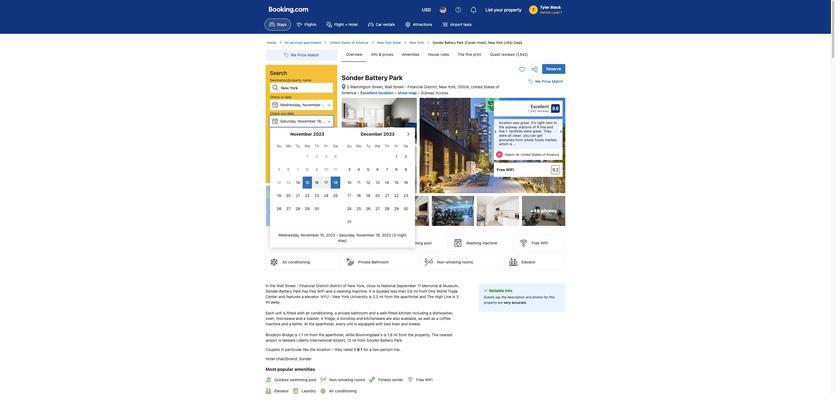 Task type: vqa. For each thing, say whether or not it's contained in the screenshot.


Task type: describe. For each thing, give the bounding box(es) containing it.
the inside the guests say the description and photos for this property are
[[502, 295, 507, 299]]

1 horizontal spatial match
[[552, 79, 563, 84]]

new right the hotel),
[[488, 41, 495, 45]]

16 November 2023 checkbox
[[312, 177, 322, 189]]

overview link
[[342, 47, 367, 62]]

right
[[537, 121, 545, 125]]

is up 'microwave'
[[283, 311, 286, 315]]

tu for november 2023
[[296, 144, 300, 148]]

18, inside wednesday, november 15, 2023 - saturday, november 18, 2023 (3-night stay)
[[376, 233, 381, 237]]

new up washing
[[348, 284, 356, 288]]

flights
[[305, 22, 316, 27]]

show
[[398, 90, 408, 95]]

they
[[544, 129, 552, 133]]

they
[[335, 347, 343, 352]]

non- inside button
[[437, 260, 446, 264]]

reviews inside guest reviews (1,542) link
[[502, 52, 515, 57]]

23 November 2023 checkbox
[[312, 190, 322, 202]]

flight + hotel link
[[322, 19, 363, 31]]

from up the park.
[[399, 333, 407, 337]]

we down serviced
[[291, 53, 297, 57]]

29 December 2023 checkbox
[[392, 203, 401, 215]]

park inside in the wall street - financial district district of new york, close to national september 11 memorial & museum, sonder battery park has free wifi and a washing machine. it is located less than 0.6 mi from one world trade center and features a elevator. nyu - new york university is 2.3 mi from the aparthotel and the high line is 3 mi away. each unit is fitted with air conditioning, a private bathroom and a well-fitted kitchen including a dishwasher, oven, microwave and a toaster. a fridge, a stovetop and kitchenware are also available, as well as a coffee machine and a kettle. at the aparthotel, every unit is equipped with bed linen and towels. brooklyn bridge is 1.7 mi from the aparthotel, while bloomingdale's is 1.8 mi from the property. the nearest airport is newark liberty international airport, 12 mi from sonder battery park.
[[293, 289, 301, 294]]

20 December 2023 checkbox
[[373, 190, 382, 202]]

guest
[[490, 52, 501, 57]]

from inside location was great. it's right next to the subway stations of r line and line 1. facilities were great. they were all clean. you can get groceries from whole foods market, which is …
[[516, 138, 523, 142]]

12 for 12 november 2023 checkbox on the top left of the page
[[277, 180, 281, 185]]

22 for 22 december 2023 option
[[394, 193, 399, 198]]

children
[[293, 137, 307, 142]]

1 vertical spatial we price match
[[535, 79, 563, 84]]

outdoor swimming pool button
[[373, 235, 448, 252]]

usd button
[[419, 3, 434, 16]]

7 for '7' option
[[386, 167, 388, 172]]

28 November 2023 checkbox
[[293, 203, 303, 215]]

sonder up house rules
[[433, 41, 444, 45]]

home link
[[267, 40, 276, 45]]

1 vertical spatial outdoor swimming pool
[[274, 378, 316, 382]]

0 horizontal spatial great.
[[521, 121, 530, 125]]

wednesday, for wednesday, november 15, 2023
[[280, 102, 302, 107]]

kitchen
[[399, 311, 412, 315]]

su for december
[[347, 144, 352, 148]]

work
[[300, 156, 307, 160]]

match inside search section
[[308, 53, 319, 57]]

2 vertical spatial america
[[547, 153, 559, 157]]

a left two-
[[370, 347, 372, 352]]

washing
[[337, 289, 351, 294]]

is down stovetop
[[354, 322, 357, 326]]

sonder down like
[[299, 357, 312, 361]]

machine inside in the wall street - financial district district of new york, close to national september 11 memorial & museum, sonder battery park has free wifi and a washing machine. it is located less than 0.6 mi from one world trade center and features a elevator. nyu - new york university is 2.3 mi from the aparthotel and the high line is 3 mi away. each unit is fitted with air conditioning, a private bathroom and a well-fitted kitchen including a dishwasher, oven, microwave and a toaster. a fridge, a stovetop and kitchenware are also available, as well as a coffee machine and a kettle. at the aparthotel, every unit is equipped with bed linen and towels. brooklyn bridge is 1.7 mi from the aparthotel, while bloomingdale's is 1.8 mi from the property. the nearest airport is newark liberty international airport, 12 mi from sonder battery park.
[[266, 322, 281, 326]]

and down available,
[[401, 322, 408, 326]]

7 for 7 november 2023 checkbox
[[297, 167, 299, 172]]

+48 photos
[[531, 208, 557, 214]]

december 2023
[[361, 132, 395, 137]]

click to open map view image
[[342, 84, 346, 90]]

0 horizontal spatial line
[[499, 129, 505, 133]]

20 for 20 november 2023 option
[[286, 193, 291, 198]]

the down towels.
[[408, 333, 414, 337]]

we down children
[[305, 144, 310, 148]]

in the wall street - financial district district of new york, close to national september 11 memorial & museum, sonder battery park has free wifi and a washing machine. it is located less than 0.6 mi from one world trade center and features a elevator. nyu - new york university is 2.3 mi from the aparthotel and the high line is 3 mi away. each unit is fitted with air conditioning, a private bathroom and a well-fitted kitchen including a dishwasher, oven, microwave and a toaster. a fridge, a stovetop and kitchenware are also available, as well as a coffee machine and a kettle. at the aparthotel, every unit is equipped with bed linen and towels. brooklyn bridge is 1.7 mi from the aparthotel, while bloomingdale's is 1.8 mi from the property. the nearest airport is newark liberty international airport, 12 mi from sonder battery park.
[[266, 284, 460, 343]]

property inside "link"
[[504, 7, 522, 12]]

name:
[[303, 78, 312, 82]]

nearest
[[440, 333, 453, 337]]

united inside 2 washington street, wall street - financial district, new york, 10004, united states of america
[[471, 84, 483, 89]]

stations
[[519, 125, 532, 129]]

is left '1.8'
[[384, 333, 387, 337]]

york inside in the wall street - financial district district of new york, close to national september 11 memorial & museum, sonder battery park has free wifi and a washing machine. it is located less than 0.6 mi from one world trade center and features a elevator. nyu - new york university is 2.3 mi from the aparthotel and the high line is 3 mi away. each unit is fitted with air conditioning, a private bathroom and a well-fitted kitchen including a dishwasher, oven, microwave and a toaster. a fridge, a stovetop and kitchenware are also available, as well as a coffee machine and a kettle. at the aparthotel, every unit is equipped with bed linen and towels. brooklyn bridge is 1.7 mi from the aparthotel, while bloomingdale's is 1.8 mi from the property. the nearest airport is newark liberty international airport, 12 mi from sonder battery park.
[[342, 294, 349, 299]]

3 December 2023 checkbox
[[345, 164, 354, 176]]

15 for 15 checkbox
[[395, 180, 399, 185]]

1 horizontal spatial united states of america
[[521, 153, 559, 157]]

new down washing
[[333, 294, 341, 299]]

3 for 3 december 2023 checkbox
[[348, 167, 351, 172]]

12 November 2023 checkbox
[[274, 177, 284, 189]]

1 vertical spatial conditioning
[[335, 389, 357, 393]]

3 for the 3 checkbox
[[325, 154, 327, 159]]

6 November 2023 checkbox
[[284, 164, 293, 176]]

2 horizontal spatial united
[[521, 153, 531, 157]]

elevator.
[[305, 294, 320, 299]]

sonder up center at the bottom left
[[266, 289, 278, 294]]

1 vertical spatial swimming
[[290, 378, 308, 382]]

10 for 10 november 2023 checkbox
[[324, 167, 328, 172]]

memorial
[[422, 284, 438, 288]]

wednesday, november 15, 2023
[[280, 102, 337, 107]]

24 November 2023 checkbox
[[322, 190, 331, 202]]

11 for 11 option
[[357, 180, 361, 185]]

and up away. on the bottom left of the page
[[279, 294, 285, 299]]

free wifi inside button
[[532, 241, 548, 245]]

tyler
[[540, 5, 550, 10]]

info & prices link
[[367, 47, 398, 62]]

park.
[[394, 338, 403, 343]]

0 vertical spatial aparthotel,
[[316, 322, 335, 326]]

is right it
[[373, 289, 375, 294]]

swimming inside 'button'
[[406, 241, 423, 245]]

3 November 2023 checkbox
[[322, 150, 331, 162]]

dishwasher,
[[433, 311, 454, 315]]

while
[[346, 333, 355, 337]]

16 December 2023 checkbox
[[401, 177, 411, 189]]

most
[[266, 367, 276, 372]]

- inside 2 washington street, wall street - financial district, new york, 10004, united states of america
[[405, 84, 407, 89]]

1 vertical spatial we price match button
[[527, 77, 566, 86]]

1 vertical spatial rooms
[[354, 378, 365, 382]]

from left one
[[419, 289, 427, 294]]

we up excellent 1,542 reviews
[[535, 79, 541, 84]]

the down toaster.
[[309, 322, 315, 326]]

conditioning,
[[311, 311, 334, 315]]

18 November 2023 checkbox
[[331, 177, 340, 189]]

is right airport
[[279, 338, 281, 343]]

– left 'show'
[[395, 90, 397, 95]]

washing machine
[[466, 241, 497, 245]]

2 · from the left
[[308, 137, 309, 142]]

airport taxis link
[[438, 19, 476, 31]]

0 horizontal spatial elevator
[[274, 389, 289, 393]]

10 November 2023 checkbox
[[322, 164, 331, 176]]

24 December 2023 checkbox
[[345, 203, 354, 215]]

also
[[393, 316, 400, 321]]

wednesday, for wednesday, november 15, 2023 - saturday, november 18, 2023 (3-night stay)
[[279, 233, 300, 237]]

sonder battery park (condo hotel), new york (usa) deals
[[433, 41, 523, 45]]

1 vertical spatial price
[[542, 79, 551, 84]]

1 horizontal spatial free
[[497, 167, 505, 172]]

17 November 2023 checkbox
[[322, 177, 331, 189]]

0 vertical spatial map
[[409, 90, 417, 95]]

car rentals
[[376, 22, 395, 27]]

7 November 2023 checkbox
[[293, 164, 303, 176]]

1 vertical spatial non-
[[329, 378, 338, 382]]

9 December 2023 checkbox
[[401, 164, 411, 176]]

bed
[[384, 322, 391, 326]]

a up well
[[430, 311, 432, 315]]

a left coffee
[[436, 316, 439, 321]]

10004,
[[458, 84, 470, 89]]

elevator inside button
[[522, 260, 536, 264]]

traveling
[[281, 156, 294, 160]]

0 vertical spatial free wifi
[[497, 167, 514, 172]]

1 horizontal spatial &
[[379, 52, 382, 57]]

27 for 27 'checkbox'
[[286, 206, 291, 211]]

a up at
[[304, 316, 306, 321]]

park for sonder battery park (condo hotel), new york (usa) deals
[[457, 41, 464, 45]]

is down trade
[[453, 294, 455, 299]]

29 November 2023 checkbox
[[303, 203, 312, 215]]

from down 'bloomingdale's'
[[358, 338, 366, 343]]

18 December 2023 checkbox
[[354, 190, 364, 202]]

smoking inside the "non-smoking rooms" button
[[446, 260, 461, 264]]

13 November 2023 checkbox
[[284, 177, 293, 189]]

homes
[[285, 149, 295, 153]]

2 inside button
[[273, 137, 275, 142]]

check- for out
[[270, 111, 281, 116]]

private
[[338, 311, 350, 315]]

sonder down 'bloomingdale's'
[[367, 338, 379, 343]]

battery up features
[[279, 289, 292, 294]]

price inside search section
[[298, 53, 307, 57]]

1 horizontal spatial line
[[540, 125, 546, 129]]

apartments inside search section
[[299, 149, 317, 153]]

to inside in the wall street - financial district district of new york, close to national september 11 memorial & museum, sonder battery park has free wifi and a washing machine. it is located less than 0.6 mi from one world trade center and features a elevator. nyu - new york university is 2.3 mi from the aparthotel and the high line is 3 mi away. each unit is fitted with air conditioning, a private bathroom and a well-fitted kitchen including a dishwasher, oven, microwave and a toaster. a fridge, a stovetop and kitchenware are also available, as well as a coffee machine and a kettle. at the aparthotel, every unit is equipped with bed linen and towels. brooklyn bridge is 1.7 mi from the aparthotel, while bloomingdale's is 1.8 mi from the property. the nearest airport is newark liberty international airport, 12 mi from sonder battery park.
[[377, 284, 380, 288]]

1 vertical spatial info
[[505, 288, 513, 293]]

– down washington
[[357, 90, 359, 95]]

sonder up washington
[[342, 74, 364, 82]]

and up kettle.
[[296, 316, 303, 321]]

in for check-
[[281, 95, 284, 99]]

subway
[[505, 125, 518, 129]]

11 for 11 november 2023 checkbox
[[334, 167, 337, 172]]

free inside button
[[532, 241, 540, 245]]

attractions link
[[401, 19, 437, 31]]

a up every
[[337, 316, 339, 321]]

air inside button
[[282, 260, 287, 264]]

is left 2.3
[[369, 294, 372, 299]]

0 vertical spatial america
[[356, 41, 369, 45]]

th for november
[[315, 144, 319, 148]]

0 horizontal spatial united
[[330, 41, 340, 45]]

scored 9.2 element
[[551, 165, 560, 174]]

private
[[358, 260, 371, 264]]

23 December 2023 checkbox
[[401, 190, 411, 202]]

27 November 2023 checkbox
[[284, 203, 293, 215]]

i'm
[[275, 156, 280, 160]]

private bathroom
[[358, 260, 389, 264]]

1 · from the left
[[288, 137, 289, 142]]

newark
[[282, 338, 296, 343]]

0 horizontal spatial info
[[371, 52, 378, 57]]

saturday, inside wednesday, november 15, 2023 - saturday, november 18, 2023 (3-night stay)
[[339, 233, 356, 237]]

2 fitted from the left
[[388, 311, 398, 315]]

3 inside in the wall street - financial district district of new york, close to national september 11 memorial & museum, sonder battery park has free wifi and a washing machine. it is located less than 0.6 mi from one world trade center and features a elevator. nyu - new york university is 2.3 mi from the aparthotel and the high line is 3 mi away. each unit is fitted with air conditioning, a private bathroom and a well-fitted kitchen including a dishwasher, oven, microwave and a toaster. a fridge, a stovetop and kitchenware are also available, as well as a coffee machine and a kettle. at the aparthotel, every unit is equipped with bed linen and towels. brooklyn bridge is 1.7 mi from the aparthotel, while bloomingdale's is 1.8 mi from the property. the nearest airport is newark liberty international airport, 12 mi from sonder battery park.
[[456, 294, 459, 299]]

of inside 2 washington street, wall street - financial district, new york, 10004, united states of america
[[496, 84, 500, 89]]

photos inside +48 photos link
[[541, 208, 557, 214]]

11 inside in the wall street - financial district district of new york, close to national september 11 memorial & museum, sonder battery park has free wifi and a washing machine. it is located less than 0.6 mi from one world trade center and features a elevator. nyu - new york university is 2.3 mi from the aparthotel and the high line is 3 mi away. each unit is fitted with air conditioning, a private bathroom and a well-fitted kitchen including a dishwasher, oven, microwave and a toaster. a fridge, a stovetop and kitchenware are also available, as well as a coffee machine and a kettle. at the aparthotel, every unit is equipped with bed linen and towels. brooklyn bridge is 1.7 mi from the aparthotel, while bloomingdale's is 1.8 mi from the property. the nearest airport is newark liberty international airport, 12 mi from sonder battery park.
[[417, 284, 421, 288]]

excellent 1,542 reviews
[[528, 104, 549, 113]]

(1,542)
[[516, 52, 528, 57]]

hotel inside flight + hotel 'link'
[[349, 22, 358, 27]]

park for sonder battery park
[[389, 74, 403, 82]]

mi right 0.6
[[414, 289, 418, 294]]

mi right '1.8'
[[394, 333, 398, 337]]

popular
[[277, 367, 294, 372]]

new inside new york link
[[410, 41, 416, 45]]

excellent inside excellent 1,542 reviews
[[531, 104, 549, 109]]

and inside location was great. it's right next to the subway stations of r line and line 1. facilities were great. they were all clean. you can get groceries from whole foods market, which is …
[[547, 125, 553, 129]]

0 horizontal spatial with
[[297, 311, 305, 315]]

get
[[537, 133, 543, 138]]

2 vertical spatial free
[[416, 378, 424, 382]]

14 December 2023 checkbox
[[382, 177, 392, 189]]

22 November 2023 checkbox
[[303, 190, 312, 202]]

fitness
[[378, 378, 391, 382]]

1 inside checkbox
[[396, 154, 397, 159]]

airport taxis
[[450, 22, 472, 27]]

states inside 2 washington street, wall street - financial district, new york, 10004, united states of america
[[484, 84, 495, 89]]

22 December 2023 checkbox
[[392, 190, 401, 202]]

to inside location was great. it's right next to the subway stations of r line and line 1. facilities were great. they were all clean. you can get groceries from whole foods market, which is …
[[554, 121, 557, 125]]

subway
[[421, 90, 435, 95]]

a down has
[[302, 294, 304, 299]]

3-
[[270, 128, 274, 132]]

5 for 5 checkbox
[[278, 167, 280, 172]]

15 December 2023 checkbox
[[392, 177, 401, 189]]

– left "they"
[[332, 347, 334, 352]]

14 for 14 november 2023 option
[[296, 180, 300, 185]]

entire
[[275, 149, 284, 153]]

fitness center
[[378, 378, 403, 382]]

15, for wednesday, november 15, 2023 - saturday, november 18, 2023 (3-night stay)
[[320, 233, 325, 237]]

whole
[[524, 138, 534, 142]]

21 for 21 november 2023 option
[[296, 193, 300, 198]]

1 vertical spatial air conditioning
[[329, 389, 357, 393]]

battery down '1.8'
[[380, 338, 393, 343]]

laundry
[[302, 389, 316, 393]]

street inside 2 washington street, wall street - financial district, new york, 10004, united states of america
[[393, 84, 404, 89]]

kitchenware
[[364, 316, 385, 321]]

14 November 2023 checkbox
[[293, 177, 303, 189]]

tyler black genius level 1
[[540, 5, 562, 14]]

7 December 2023 checkbox
[[382, 164, 392, 176]]

14 for 14 december 2023 option
[[385, 180, 389, 185]]

25 for 25 november 2023 "option"
[[333, 193, 338, 198]]

2 inside checkbox
[[316, 154, 318, 159]]

booking.com image
[[269, 7, 308, 13]]

is left the 1.7
[[295, 333, 298, 337]]

1 horizontal spatial unit
[[347, 322, 353, 326]]

state
[[393, 41, 401, 45]]

photos inside the guests say the description and photos for this property are
[[533, 295, 543, 299]]

are inside the guests say the description and photos for this property are
[[498, 301, 503, 305]]

kitchen button
[[321, 235, 371, 252]]

2 vertical spatial for
[[364, 347, 368, 352]]

1 vertical spatial air
[[329, 389, 334, 393]]

mi right the 1.7
[[304, 333, 309, 337]]

search section
[[264, 45, 415, 248]]

mi down center at the bottom left
[[266, 300, 270, 305]]

and down memorial
[[420, 294, 426, 299]]

0 horizontal spatial 15
[[274, 104, 277, 107]]

battery up street, at the left top
[[365, 74, 388, 82]]

& inside search section
[[296, 149, 298, 153]]

26 for 26 november 2023 "checkbox"
[[277, 206, 282, 211]]

0 horizontal spatial unit
[[275, 311, 282, 315]]

wifi inside in the wall street - financial district district of new york, close to national september 11 memorial & museum, sonder battery park has free wifi and a washing machine. it is located less than 0.6 mi from one world trade center and features a elevator. nyu - new york university is 2.3 mi from the aparthotel and the high line is 3 mi away. each unit is fitted with air conditioning, a private bathroom and a well-fitted kitchen including a dishwasher, oven, microwave and a toaster. a fridge, a stovetop and kitchenware are also available, as well as a coffee machine and a kettle. at the aparthotel, every unit is equipped with bed linen and towels. brooklyn bridge is 1.7 mi from the aparthotel, while bloomingdale's is 1.8 mi from the property. the nearest airport is newark liberty international airport, 12 mi from sonder battery park.
[[317, 289, 325, 294]]

27 for 27 december 2023 'option'
[[376, 206, 380, 211]]

0 vertical spatial states
[[341, 41, 351, 45]]

4 November 2023 checkbox
[[331, 150, 340, 162]]

26 for 26 option
[[366, 206, 371, 211]]

than
[[398, 289, 406, 294]]

2 December 2023 checkbox
[[401, 150, 411, 162]]

8 November 2023 checkbox
[[303, 164, 312, 176]]

23 for 23 option
[[315, 193, 319, 198]]

9 November 2023 checkbox
[[312, 164, 322, 176]]

stovetop
[[340, 316, 355, 321]]

13 for the 13 november 2023 'option'
[[287, 180, 291, 185]]

trip.
[[394, 347, 401, 352]]

coffee
[[440, 316, 451, 321]]

Where are you going? field
[[279, 83, 333, 93]]

0 vertical spatial saturday,
[[280, 119, 297, 123]]

york up amenities
[[417, 41, 424, 45]]

- up features
[[297, 284, 299, 288]]

the right like
[[310, 347, 316, 352]]

district,
[[424, 84, 438, 89]]

12 inside in the wall street - financial district district of new york, close to national september 11 memorial & museum, sonder battery park has free wifi and a washing machine. it is located less than 0.6 mi from one world trade center and features a elevator. nyu - new york university is 2.3 mi from the aparthotel and the high line is 3 mi away. each unit is fitted with air conditioning, a private bathroom and a well-fitted kitchen including a dishwasher, oven, microwave and a toaster. a fridge, a stovetop and kitchenware are also available, as well as a coffee machine and a kettle. at the aparthotel, every unit is equipped with bed linen and towels. brooklyn bridge is 1.7 mi from the aparthotel, while bloomingdale's is 1.8 mi from the property. the nearest airport is newark liberty international airport, 12 mi from sonder battery park.
[[347, 338, 351, 343]]

street inside in the wall street - financial district district of new york, close to national september 11 memorial & museum, sonder battery park has free wifi and a washing machine. it is located less than 0.6 mi from one world trade center and features a elevator. nyu - new york university is 2.3 mi from the aparthotel and the high line is 3 mi away. each unit is fitted with air conditioning, a private bathroom and a well-fitted kitchen including a dishwasher, oven, microwave and a toaster. a fridge, a stovetop and kitchenware are also available, as well as a coffee machine and a kettle. at the aparthotel, every unit is equipped with bed linen and towels. brooklyn bridge is 1.7 mi from the aparthotel, while bloomingdale's is 1.8 mi from the property. the nearest airport is newark liberty international airport, 12 mi from sonder battery park.
[[285, 284, 296, 288]]

mi down while
[[352, 338, 357, 343]]

0 vertical spatial 18,
[[317, 119, 322, 123]]

0 horizontal spatial search
[[270, 70, 287, 76]]

0 horizontal spatial hotel
[[266, 357, 275, 361]]

– left 'subway' on the top right of the page
[[418, 90, 420, 95]]

and down bathroom
[[357, 316, 363, 321]]

1 December 2023 checkbox
[[392, 150, 401, 162]]

1 horizontal spatial great.
[[533, 129, 543, 133]]

1 horizontal spatial location
[[379, 90, 394, 95]]

washing
[[466, 241, 482, 245]]

taxis
[[464, 22, 472, 27]]

wall inside 2 washington street, wall street - financial district, new york, 10004, united states of america
[[385, 84, 392, 89]]

8.6
[[553, 106, 559, 111]]

1.
[[506, 129, 508, 133]]

a down 'microwave'
[[289, 322, 291, 326]]

i'm traveling for work
[[275, 156, 307, 160]]

the inside location was great. it's right next to the subway stations of r line and line 1. facilities were great. they were all clean. you can get groceries from whole foods market, which is …
[[499, 125, 504, 129]]

can
[[530, 133, 536, 138]]

0 horizontal spatial free wifi
[[416, 378, 433, 382]]

the down less
[[394, 294, 400, 299]]

guests say the description and photos for this property are
[[484, 295, 555, 305]]

18 cell
[[331, 176, 340, 189]]

1 vertical spatial the
[[427, 294, 434, 299]]

close
[[367, 284, 376, 288]]

2 horizontal spatial states
[[532, 153, 542, 157]]

genius
[[540, 10, 551, 14]]

1 horizontal spatial were
[[524, 129, 532, 133]]

1 vertical spatial 17
[[348, 193, 351, 198]]

overview
[[346, 52, 363, 57]]

20 November 2023 checkbox
[[284, 190, 293, 202]]

19 December 2023 checkbox
[[364, 190, 373, 202]]

date for check-out date
[[287, 111, 294, 116]]

+
[[345, 22, 348, 27]]

equipped
[[358, 322, 375, 326]]

15 for 15 november 2023 option
[[305, 180, 309, 185]]

list
[[486, 7, 493, 12]]

15 cell
[[303, 176, 312, 189]]

- right nyu
[[330, 294, 332, 299]]

next image
[[561, 130, 564, 133]]

new inside new york state link
[[377, 41, 384, 45]]

25 November 2023 checkbox
[[331, 190, 340, 202]]

district
[[330, 284, 342, 288]]

apartments inside all serviced apartments link
[[304, 41, 321, 45]]

8 for '8' option
[[395, 167, 398, 172]]

9.1
[[357, 347, 363, 352]]

from up international
[[310, 333, 318, 337]]

rooms inside the "non-smoking rooms" button
[[462, 260, 473, 264]]

0 horizontal spatial outdoor
[[274, 378, 289, 382]]

0 horizontal spatial were
[[499, 133, 507, 138]]

sa for november 2023
[[334, 144, 338, 148]]

we down december 2023
[[375, 144, 381, 148]]

0 horizontal spatial non-smoking rooms
[[329, 378, 365, 382]]

1 fitted from the left
[[287, 311, 296, 315]]

1 vertical spatial pool
[[309, 378, 316, 382]]

4 for the 4 november 2023 option
[[335, 154, 337, 159]]

international
[[310, 338, 332, 343]]

air conditioning inside button
[[282, 260, 310, 264]]

trade
[[448, 289, 458, 294]]



Task type: locate. For each thing, give the bounding box(es) containing it.
28 December 2023 checkbox
[[382, 203, 392, 215]]

property inside the guests say the description and photos for this property are
[[484, 301, 497, 305]]

sa for december 2023
[[404, 144, 408, 148]]

unit
[[275, 311, 282, 315], [347, 322, 353, 326]]

0 horizontal spatial 18,
[[317, 119, 322, 123]]

31
[[347, 219, 352, 224]]

2 7 from the left
[[386, 167, 388, 172]]

30 December 2023 checkbox
[[401, 203, 411, 215]]

2 vertical spatial the
[[432, 333, 439, 337]]

13 inside 'option'
[[287, 180, 291, 185]]

nyu
[[321, 294, 329, 299]]

0 horizontal spatial free
[[416, 378, 424, 382]]

outdoor down the popular
[[274, 378, 289, 382]]

3 left 4 december 2023 "checkbox" at the top left of the page
[[348, 167, 351, 172]]

private bathroom button
[[342, 254, 419, 271]]

0 horizontal spatial th
[[315, 144, 319, 148]]

2 tu from the left
[[366, 144, 371, 148]]

2 th from the left
[[385, 144, 390, 148]]

1 vertical spatial in
[[281, 347, 284, 352]]

kitchen
[[338, 241, 351, 245]]

1 7 from the left
[[297, 167, 299, 172]]

november for wednesday, november 15, 2023
[[303, 102, 321, 107]]

20 inside 'option'
[[375, 193, 380, 198]]

1 grid from the left
[[274, 141, 340, 215]]

26 inside "checkbox"
[[277, 206, 282, 211]]

mo for november
[[286, 144, 291, 148]]

rules
[[441, 52, 449, 57]]

states up overview
[[341, 41, 351, 45]]

grid for november
[[274, 141, 340, 215]]

10
[[324, 167, 328, 172], [347, 180, 352, 185]]

mo for december
[[356, 144, 362, 148]]

30 right 29 december 2023 option
[[404, 206, 408, 211]]

new inside 2 washington street, wall street - financial district, new york, 10004, united states of america
[[439, 84, 447, 89]]

1 horizontal spatial air conditioning
[[329, 389, 357, 393]]

sa up 2 december 2023 option
[[404, 144, 408, 148]]

0 horizontal spatial outdoor swimming pool
[[274, 378, 316, 382]]

8 inside option
[[395, 167, 398, 172]]

car rentals link
[[364, 19, 400, 31]]

non-smoking rooms inside button
[[437, 260, 473, 264]]

december
[[361, 132, 383, 137]]

of inside in the wall street - financial district district of new york, close to national september 11 memorial & museum, sonder battery park has free wifi and a washing machine. it is located less than 0.6 mi from one world trade center and features a elevator. nyu - new york university is 2.3 mi from the aparthotel and the high line is 3 mi away. each unit is fitted with air conditioning, a private bathroom and a well-fitted kitchen including a dishwasher, oven, microwave and a toaster. a fridge, a stovetop and kitchenware are also available, as well as a coffee machine and a kettle. at the aparthotel, every unit is equipped with bed linen and towels. brooklyn bridge is 1.7 mi from the aparthotel, while bloomingdale's is 1.8 mi from the property. the nearest airport is newark liberty international airport, 12 mi from sonder battery park.
[[343, 284, 347, 288]]

1 30 from the left
[[315, 206, 319, 211]]

wall right the in
[[277, 284, 284, 288]]

1 mo from the left
[[286, 144, 291, 148]]

th for december
[[385, 144, 390, 148]]

for inside the guests say the description and photos for this property are
[[544, 295, 548, 299]]

3 right 2 checkbox
[[325, 154, 327, 159]]

each
[[266, 311, 274, 315]]

2 6 from the left
[[377, 167, 379, 172]]

wednesday,
[[280, 102, 302, 107], [279, 233, 300, 237]]

in for couples
[[281, 347, 284, 352]]

we
[[291, 53, 297, 57], [535, 79, 541, 84], [305, 144, 310, 148], [375, 144, 381, 148]]

28 for 28 'option'
[[385, 206, 390, 211]]

21 inside checkbox
[[385, 193, 389, 198]]

america down click to open map view "image"
[[342, 90, 356, 95]]

29 inside option
[[394, 206, 399, 211]]

7 right 6 checkbox
[[297, 167, 299, 172]]

0 vertical spatial elevator
[[522, 260, 536, 264]]

we price match down "reserve" "button" on the right top of the page
[[535, 79, 563, 84]]

0 vertical spatial match
[[308, 53, 319, 57]]

7 inside option
[[386, 167, 388, 172]]

1 19 from the left
[[277, 193, 281, 198]]

6 inside option
[[377, 167, 379, 172]]

0 horizontal spatial street
[[285, 284, 296, 288]]

22 inside checkbox
[[305, 193, 310, 198]]

battery up rules
[[445, 41, 456, 45]]

car
[[376, 22, 382, 27]]

15, for wednesday, november 15, 2023
[[322, 102, 327, 107]]

fr for december 2023
[[395, 144, 398, 148]]

r
[[537, 125, 540, 129]]

8 December 2023 checkbox
[[392, 164, 401, 176]]

level
[[552, 10, 560, 14]]

19 for 19 november 2023 checkbox
[[277, 193, 281, 198]]

1 horizontal spatial pool
[[424, 241, 432, 245]]

27 left 28 'option'
[[376, 206, 380, 211]]

1 inside button
[[310, 137, 312, 142]]

property.
[[415, 333, 431, 337]]

28 left the on
[[296, 206, 300, 211]]

november for saturday, november 18, 2023
[[298, 119, 316, 123]]

30 inside 30 'option'
[[404, 206, 408, 211]]

29 right 28 'option'
[[394, 206, 399, 211]]

the down one
[[427, 294, 434, 299]]

entire homes & apartments
[[275, 149, 317, 153]]

park up features
[[293, 289, 301, 294]]

bathroom
[[372, 260, 389, 264]]

- inside wednesday, november 15, 2023 - saturday, november 18, 2023 (3-night stay)
[[336, 233, 338, 237]]

28 for 28 november 2023 checkbox
[[296, 206, 300, 211]]

machine down oven,
[[266, 322, 281, 326]]

2 grid from the left
[[345, 141, 411, 228]]

0 vertical spatial with
[[297, 311, 305, 315]]

the
[[458, 52, 465, 57], [427, 294, 434, 299], [432, 333, 439, 337]]

13 December 2023 checkbox
[[373, 177, 382, 189]]

in
[[281, 95, 284, 99], [281, 347, 284, 352]]

great. left it's
[[521, 121, 530, 125]]

grid
[[274, 141, 340, 215], [345, 141, 411, 228]]

we price match button down "reserve" "button" on the right top of the page
[[527, 77, 566, 86]]

16
[[315, 180, 319, 185], [404, 180, 408, 185]]

your
[[494, 7, 503, 12]]

0 vertical spatial we price match button
[[282, 50, 321, 60]]

11 right 10 december 2023 "option"
[[357, 180, 361, 185]]

of inside location was great. it's right next to the subway stations of r line and line 1. facilities were great. they were all clean. you can get groceries from whole foods market, which is …
[[533, 125, 536, 129]]

a
[[334, 289, 336, 294], [302, 294, 304, 299], [335, 311, 337, 315], [377, 311, 379, 315], [430, 311, 432, 315], [304, 316, 306, 321], [337, 316, 339, 321], [436, 316, 439, 321], [289, 322, 291, 326], [370, 347, 372, 352]]

2 16 from the left
[[404, 180, 408, 185]]

1 as from the left
[[419, 316, 423, 321]]

0 vertical spatial free
[[497, 167, 505, 172]]

.
[[526, 301, 527, 305]]

21 November 2023 checkbox
[[293, 190, 303, 202]]

1 check- from the top
[[270, 95, 281, 99]]

23 inside option
[[404, 193, 408, 198]]

16 for the 16 option
[[404, 180, 408, 185]]

1 vertical spatial excellent
[[531, 104, 549, 109]]

19 left 20 november 2023 option
[[277, 193, 281, 198]]

15 inside option
[[305, 180, 309, 185]]

0 horizontal spatial price
[[298, 53, 307, 57]]

2 29 from the left
[[394, 206, 399, 211]]

outdoor swimming pool inside 'button'
[[390, 241, 432, 245]]

1 horizontal spatial 27
[[376, 206, 380, 211]]

18 for '18 november 2023' option
[[334, 180, 338, 185]]

we price match button inside search section
[[282, 50, 321, 60]]

next
[[546, 121, 553, 125]]

are inside in the wall street - financial district district of new york, close to national september 11 memorial & museum, sonder battery park has free wifi and a washing machine. it is located less than 0.6 mi from one world trade center and features a elevator. nyu - new york university is 2.3 mi from the aparthotel and the high line is 3 mi away. each unit is fitted with air conditioning, a private bathroom and a well-fitted kitchen including a dishwasher, oven, microwave and a toaster. a fridge, a stovetop and kitchenware are also available, as well as a coffee machine and a kettle. at the aparthotel, every unit is equipped with bed linen and towels. brooklyn bridge is 1.7 mi from the aparthotel, while bloomingdale's is 1.8 mi from the property. the nearest airport is newark liberty international airport, 12 mi from sonder battery park.
[[386, 316, 392, 321]]

0 horizontal spatial map
[[306, 208, 314, 213]]

in
[[266, 284, 269, 288]]

12 down while
[[347, 338, 351, 343]]

2 23 from the left
[[404, 193, 408, 198]]

machine inside button
[[483, 241, 497, 245]]

1 horizontal spatial outdoor swimming pool
[[390, 241, 432, 245]]

0 horizontal spatial fr
[[325, 144, 328, 148]]

street up – excellent location – show map – subway access
[[393, 84, 404, 89]]

we price match button
[[282, 50, 321, 60], [527, 77, 566, 86]]

10 right '9' option
[[324, 167, 328, 172]]

america inside 2 washington street, wall street - financial district, new york, 10004, united states of america
[[342, 90, 356, 95]]

23 right 22 december 2023 option
[[404, 193, 408, 198]]

rated excellent element
[[497, 103, 549, 110]]

2 22 from the left
[[394, 193, 399, 198]]

10 December 2023 checkbox
[[345, 177, 354, 189]]

2 su from the left
[[347, 144, 352, 148]]

a up fridge,
[[335, 311, 337, 315]]

19 for 19 december 2023 option
[[366, 193, 370, 198]]

united
[[330, 41, 340, 45], [471, 84, 483, 89], [521, 153, 531, 157]]

check- up 3-
[[270, 111, 281, 116]]

free right center
[[416, 378, 424, 382]]

0 vertical spatial in
[[281, 95, 284, 99]]

6 inside checkbox
[[287, 167, 290, 172]]

chain/brand:
[[276, 357, 298, 361]]

1 horizontal spatial 13
[[376, 180, 380, 185]]

2 November 2023 checkbox
[[312, 150, 322, 162]]

11 inside checkbox
[[334, 167, 337, 172]]

21 inside option
[[296, 193, 300, 198]]

1 29 from the left
[[305, 206, 310, 211]]

saturday, november 18, 2023
[[280, 119, 332, 123]]

23 inside option
[[315, 193, 319, 198]]

0 vertical spatial night
[[274, 128, 282, 132]]

national
[[381, 284, 396, 288]]

4
[[335, 154, 337, 159], [358, 167, 360, 172]]

2 fr from the left
[[395, 144, 398, 148]]

1 vertical spatial property
[[484, 301, 497, 305]]

25 right 24 december 2023 checkbox
[[357, 206, 361, 211]]

1 horizontal spatial 14
[[385, 180, 389, 185]]

1 vertical spatial united
[[471, 84, 483, 89]]

0 horizontal spatial 5
[[278, 167, 280, 172]]

september
[[397, 284, 416, 288]]

reviews inside excellent 1,542 reviews
[[538, 109, 549, 113]]

wall inside in the wall street - financial district district of new york, close to national september 11 memorial & museum, sonder battery park has free wifi and a washing machine. it is located less than 0.6 mi from one world trade center and features a elevator. nyu - new york university is 2.3 mi from the aparthotel and the high line is 3 mi away. each unit is fitted with air conditioning, a private bathroom and a well-fitted kitchen including a dishwasher, oven, microwave and a toaster. a fridge, a stovetop and kitchenware are also available, as well as a coffee machine and a kettle. at the aparthotel, every unit is equipped with bed linen and towels. brooklyn bridge is 1.7 mi from the aparthotel, while bloomingdale's is 1.8 mi from the property. the nearest airport is newark liberty international airport, 12 mi from sonder battery park.
[[277, 284, 284, 288]]

financial inside in the wall street - financial district district of new york, close to national september 11 memorial & museum, sonder battery park has free wifi and a washing machine. it is located less than 0.6 mi from one world trade center and features a elevator. nyu - new york university is 2.3 mi from the aparthotel and the high line is 3 mi away. each unit is fitted with air conditioning, a private bathroom and a well-fitted kitchen including a dishwasher, oven, microwave and a toaster. a fridge, a stovetop and kitchenware are also available, as well as a coffee machine and a kettle. at the aparthotel, every unit is equipped with bed linen and towels. brooklyn bridge is 1.7 mi from the aparthotel, while bloomingdale's is 1.8 mi from the property. the nearest airport is newark liberty international airport, 12 mi from sonder battery park.
[[300, 284, 315, 288]]

19 November 2023 checkbox
[[274, 190, 284, 202]]

2 5 from the left
[[367, 167, 370, 172]]

0 vertical spatial 15,
[[322, 102, 327, 107]]

2 21 from the left
[[385, 193, 389, 198]]

17 left 18 december 2023 "checkbox"
[[348, 193, 351, 198]]

1 November 2023 checkbox
[[303, 150, 312, 162]]

6 December 2023 checkbox
[[373, 164, 382, 176]]

13 for 13 option
[[376, 180, 380, 185]]

10 inside checkbox
[[324, 167, 328, 172]]

1 fr from the left
[[325, 144, 328, 148]]

1 horizontal spatial 28
[[385, 206, 390, 211]]

night inside wednesday, november 15, 2023 - saturday, november 18, 2023 (3-night stay)
[[398, 233, 407, 237]]

couples
[[266, 347, 280, 352]]

2 vertical spatial united
[[521, 153, 531, 157]]

1 14 from the left
[[296, 180, 300, 185]]

the left fine
[[458, 52, 465, 57]]

date right out
[[287, 111, 294, 116]]

- up kitchen
[[336, 233, 338, 237]]

1 su from the left
[[277, 144, 281, 148]]

15 inside checkbox
[[395, 180, 399, 185]]

and up kitchenware
[[369, 311, 376, 315]]

th
[[315, 144, 319, 148], [385, 144, 390, 148]]

1 vertical spatial are
[[386, 316, 392, 321]]

18 for 18 december 2023 "checkbox"
[[357, 193, 361, 198]]

1 horizontal spatial conditioning
[[335, 389, 357, 393]]

2 vertical spatial &
[[439, 284, 442, 288]]

aparthotel
[[401, 294, 419, 299]]

2 28 from the left
[[385, 206, 390, 211]]

2 horizontal spatial free wifi
[[532, 241, 548, 245]]

7 inside checkbox
[[297, 167, 299, 172]]

2 26 from the left
[[366, 206, 371, 211]]

1 23 from the left
[[315, 193, 319, 198]]

0 horizontal spatial 6
[[287, 167, 290, 172]]

fr for november 2023
[[325, 144, 328, 148]]

0 horizontal spatial location
[[317, 347, 331, 352]]

map
[[409, 90, 417, 95], [306, 208, 314, 213]]

is left …
[[510, 142, 512, 146]]

6 for 6 checkbox
[[287, 167, 290, 172]]

2 27 from the left
[[376, 206, 380, 211]]

25 for 25 option
[[357, 206, 361, 211]]

17 right 16 option
[[324, 180, 328, 185]]

a up kitchenware
[[377, 311, 379, 315]]

9 right '8' option
[[405, 167, 407, 172]]

1 horizontal spatial sa
[[404, 144, 408, 148]]

non-
[[437, 260, 446, 264], [329, 378, 338, 382]]

1 vertical spatial date
[[287, 111, 294, 116]]

5 for the 5 december 2023 option
[[367, 167, 370, 172]]

elevator
[[522, 260, 536, 264], [274, 389, 289, 393]]

for inside search section
[[295, 156, 299, 160]]

2 check- from the top
[[270, 111, 281, 116]]

0 horizontal spatial machine
[[266, 322, 281, 326]]

your account menu tyler black genius level 1 element
[[529, 2, 565, 15]]

from down less
[[385, 294, 393, 299]]

1 horizontal spatial 20
[[375, 193, 380, 198]]

11 December 2023 checkbox
[[354, 177, 364, 189]]

including
[[413, 311, 429, 315]]

30 for 30 'option'
[[404, 206, 408, 211]]

2 14 from the left
[[385, 180, 389, 185]]

15, inside wednesday, november 15, 2023 - saturday, november 18, 2023 (3-night stay)
[[320, 233, 325, 237]]

0 vertical spatial to
[[554, 121, 557, 125]]

in up the check-out date
[[281, 95, 284, 99]]

description
[[508, 295, 525, 299]]

2 in from the top
[[281, 347, 284, 352]]

4 December 2023 checkbox
[[354, 164, 364, 176]]

12 for the 12 option
[[366, 180, 370, 185]]

21 December 2023 checkbox
[[382, 190, 392, 202]]

6 right the 5 december 2023 option
[[377, 167, 379, 172]]

29 for 29 december 2023 option
[[394, 206, 399, 211]]

to right next
[[554, 121, 557, 125]]

1 vertical spatial aparthotel,
[[326, 333, 345, 337]]

20 right 19 december 2023 option
[[375, 193, 380, 198]]

2 8 from the left
[[395, 167, 398, 172]]

9 for 9 december 2023 'checkbox'
[[405, 167, 407, 172]]

1 horizontal spatial 16
[[404, 180, 408, 185]]

air
[[306, 311, 310, 315]]

13 inside option
[[376, 180, 380, 185]]

1 horizontal spatial united
[[471, 84, 483, 89]]

1 inside the "tyler black genius level 1"
[[561, 10, 562, 14]]

for left the this
[[544, 295, 548, 299]]

25 right 24 checkbox
[[333, 193, 338, 198]]

26 December 2023 checkbox
[[364, 203, 373, 215]]

1 vertical spatial 15,
[[320, 233, 325, 237]]

1 in from the top
[[281, 95, 284, 99]]

2 as from the left
[[431, 316, 435, 321]]

0 vertical spatial air
[[282, 260, 287, 264]]

1 8 from the left
[[306, 167, 309, 172]]

united right the 10004,
[[471, 84, 483, 89]]

1 vertical spatial park
[[389, 74, 403, 82]]

aparthotel,
[[316, 322, 335, 326], [326, 333, 345, 337]]

1 vertical spatial outdoor
[[274, 378, 289, 382]]

1 27 from the left
[[286, 206, 291, 211]]

21 for 21 checkbox
[[385, 193, 389, 198]]

0 horizontal spatial wall
[[277, 284, 284, 288]]

25 inside 25 november 2023 "option"
[[333, 193, 338, 198]]

1 28 from the left
[[296, 206, 300, 211]]

22 inside option
[[394, 193, 399, 198]]

1 horizontal spatial price
[[542, 79, 551, 84]]

non-smoking rooms
[[437, 260, 473, 264], [329, 378, 365, 382]]

every
[[336, 322, 346, 326]]

2 inside 2 washington street, wall street - financial district, new york, 10004, united states of america
[[347, 84, 349, 89]]

0 horizontal spatial 9
[[316, 167, 318, 172]]

conditioning inside button
[[288, 260, 310, 264]]

check- for in
[[270, 95, 281, 99]]

8 right 7 november 2023 checkbox
[[306, 167, 309, 172]]

19 inside 19 november 2023 checkbox
[[277, 193, 281, 198]]

· left 0
[[288, 137, 289, 142]]

1 vertical spatial apartments
[[299, 149, 317, 153]]

the right the in
[[270, 284, 276, 288]]

2 vertical spatial 3
[[456, 294, 459, 299]]

battery
[[445, 41, 456, 45], [365, 74, 388, 82], [279, 289, 292, 294], [380, 338, 393, 343]]

5 November 2023 checkbox
[[274, 164, 284, 176]]

match
[[308, 53, 319, 57], [552, 79, 563, 84]]

23 for the 23 option
[[404, 193, 408, 198]]

free wifi
[[497, 167, 514, 172], [532, 241, 548, 245], [416, 378, 433, 382]]

1 th from the left
[[315, 144, 319, 148]]

house rules link
[[424, 47, 454, 62]]

17 December 2023 checkbox
[[345, 190, 354, 202]]

23 right 22 checkbox
[[315, 193, 319, 198]]

it
[[369, 289, 372, 294]]

27 inside 27 december 2023 'option'
[[376, 206, 380, 211]]

10 for 10 december 2023 "option"
[[347, 180, 352, 185]]

7 right 6 option
[[386, 167, 388, 172]]

united states of america down foods
[[521, 153, 559, 157]]

6 for 6 option
[[377, 167, 379, 172]]

30 November 2023 checkbox
[[312, 203, 322, 215]]

6
[[287, 167, 290, 172], [377, 167, 379, 172]]

2 13 from the left
[[376, 180, 380, 185]]

brooklyn
[[266, 333, 281, 337]]

27 inside 27 'checkbox'
[[286, 206, 291, 211]]

17 inside cell
[[324, 180, 328, 185]]

8 for 8 november 2023 option
[[306, 167, 309, 172]]

0 horizontal spatial 17
[[324, 180, 328, 185]]

1 26 from the left
[[277, 206, 282, 211]]

19 right 18 december 2023 "checkbox"
[[366, 193, 370, 198]]

flight
[[334, 22, 344, 27]]

0 vertical spatial the
[[458, 52, 465, 57]]

0 vertical spatial location
[[379, 90, 394, 95]]

financial inside 2 washington street, wall street - financial district, new york, 10004, united states of america
[[408, 84, 423, 89]]

1 vertical spatial search
[[295, 168, 308, 173]]

from
[[516, 138, 523, 142], [419, 289, 427, 294], [385, 294, 393, 299], [310, 333, 318, 337], [399, 333, 407, 337], [358, 338, 366, 343]]

reviews
[[502, 52, 515, 57], [538, 109, 549, 113]]

the up international
[[319, 333, 325, 337]]

2 19 from the left
[[366, 193, 370, 198]]

0
[[290, 137, 292, 142]]

photos right +48
[[541, 208, 557, 214]]

1 horizontal spatial ·
[[308, 137, 309, 142]]

scored 8.6 element
[[551, 104, 560, 113]]

outdoor down (3-
[[390, 241, 404, 245]]

states down foods
[[532, 153, 542, 157]]

wifi inside button
[[541, 241, 548, 245]]

free wifi up elevator button
[[532, 241, 548, 245]]

york
[[385, 41, 392, 45], [417, 41, 424, 45], [496, 41, 503, 45], [342, 294, 349, 299]]

14 right 13 option
[[385, 180, 389, 185]]

york, inside in the wall street - financial district district of new york, close to national september 11 memorial & museum, sonder battery park has free wifi and a washing machine. it is located less than 0.6 mi from one world trade center and features a elevator. nyu - new york university is 2.3 mi from the aparthotel and the high line is 3 mi away. each unit is fitted with air conditioning, a private bathroom and a well-fitted kitchen including a dishwasher, oven, microwave and a toaster. a fridge, a stovetop and kitchenware are also available, as well as a coffee machine and a kettle. at the aparthotel, every unit is equipped with bed linen and towels. brooklyn bridge is 1.7 mi from the aparthotel, while bloomingdale's is 1.8 mi from the property. the nearest airport is newark liberty international airport, 12 mi from sonder battery park.
[[357, 284, 366, 288]]

25
[[333, 193, 338, 198], [357, 206, 361, 211]]

world
[[437, 289, 447, 294]]

th down december 2023
[[385, 144, 390, 148]]

& inside in the wall street - financial district district of new york, close to national september 11 memorial & museum, sonder battery park has free wifi and a washing machine. it is located less than 0.6 mi from one world trade center and features a elevator. nyu - new york university is 2.3 mi from the aparthotel and the high line is 3 mi away. each unit is fitted with air conditioning, a private bathroom and a well-fitted kitchen including a dishwasher, oven, microwave and a toaster. a fridge, a stovetop and kitchenware are also available, as well as a coffee machine and a kettle. at the aparthotel, every unit is equipped with bed linen and towels. brooklyn bridge is 1.7 mi from the aparthotel, while bloomingdale's is 1.8 mi from the property. the nearest airport is newark liberty international airport, 12 mi from sonder battery park.
[[439, 284, 442, 288]]

york left the (usa)
[[496, 41, 503, 45]]

16 for 16 option
[[315, 180, 319, 185]]

0 horizontal spatial we price match button
[[282, 50, 321, 60]]

date
[[285, 95, 292, 99], [287, 111, 294, 116]]

1 tu from the left
[[296, 144, 300, 148]]

0 horizontal spatial 10
[[324, 167, 328, 172]]

0 horizontal spatial united states of america
[[330, 41, 369, 45]]

2 vertical spatial park
[[293, 289, 301, 294]]

20 for 20 december 2023 'option'
[[375, 193, 380, 198]]

unit down stovetop
[[347, 322, 353, 326]]

0 vertical spatial 18
[[274, 120, 277, 123]]

0 horizontal spatial 26
[[277, 206, 282, 211]]

5 December 2023 checkbox
[[364, 164, 373, 176]]

0 horizontal spatial property
[[484, 301, 497, 305]]

a down district
[[334, 289, 336, 294]]

27 December 2023 checkbox
[[373, 203, 382, 215]]

on
[[301, 208, 305, 213]]

su for november
[[277, 144, 281, 148]]

30 for 30 november 2023 option
[[315, 206, 319, 211]]

1 22 from the left
[[305, 193, 310, 198]]

is inside location was great. it's right next to the subway stations of r line and line 1. facilities were great. they were all clean. you can get groceries from whole foods market, which is …
[[510, 142, 512, 146]]

2 vertical spatial free wifi
[[416, 378, 433, 382]]

adults
[[276, 137, 287, 142]]

0 vertical spatial wednesday,
[[280, 102, 302, 107]]

24 for 24 december 2023 checkbox
[[347, 206, 352, 211]]

6 right 5 checkbox
[[287, 167, 290, 172]]

we price match
[[291, 53, 319, 57], [535, 79, 563, 84]]

5 inside option
[[367, 167, 370, 172]]

1 horizontal spatial 11
[[357, 180, 361, 185]]

0 vertical spatial 11
[[334, 167, 337, 172]]

1 6 from the left
[[287, 167, 290, 172]]

28 inside 28 november 2023 checkbox
[[296, 206, 300, 211]]

22 for 22 checkbox
[[305, 193, 310, 198]]

0 horizontal spatial 30
[[315, 206, 319, 211]]

30 inside 30 november 2023 option
[[315, 206, 319, 211]]

1 vertical spatial with
[[376, 322, 383, 326]]

16 cell
[[312, 176, 322, 189]]

1 20 from the left
[[286, 193, 291, 198]]

1 horizontal spatial night
[[398, 233, 407, 237]]

as down the 'including'
[[419, 316, 423, 321]]

1 vertical spatial photos
[[533, 295, 543, 299]]

28 inside 28 'option'
[[385, 206, 390, 211]]

pool inside outdoor swimming pool 'button'
[[424, 241, 432, 245]]

center
[[266, 294, 278, 299]]

and inside the guests say the description and photos for this property are
[[526, 295, 532, 299]]

1 vertical spatial reviews
[[538, 109, 549, 113]]

2 20 from the left
[[375, 193, 380, 198]]

1 13 from the left
[[287, 180, 291, 185]]

tu for december 2023
[[366, 144, 371, 148]]

which
[[499, 142, 509, 146]]

0 vertical spatial pool
[[424, 241, 432, 245]]

29 for 29 checkbox
[[305, 206, 310, 211]]

amenities link
[[398, 47, 424, 62]]

2 sa from the left
[[404, 144, 408, 148]]

info up description
[[505, 288, 513, 293]]

aparthotel, up airport,
[[326, 333, 345, 337]]

3 down trade
[[456, 294, 459, 299]]

rated
[[344, 347, 353, 352]]

stay)
[[338, 238, 347, 243]]

united down whole
[[521, 153, 531, 157]]

and down 'microwave'
[[282, 322, 288, 326]]

18 inside option
[[334, 180, 338, 185]]

1 horizontal spatial 6
[[377, 167, 379, 172]]

check-out date
[[270, 111, 294, 116]]

0 horizontal spatial saturday,
[[280, 119, 297, 123]]

york, inside 2 washington street, wall street - financial district, new york, 10004, united states of america
[[448, 84, 457, 89]]

machine right washing
[[483, 241, 497, 245]]

28
[[296, 206, 300, 211], [385, 206, 390, 211]]

search inside button
[[295, 168, 308, 173]]

as right well
[[431, 316, 435, 321]]

sonder
[[433, 41, 444, 45], [342, 74, 364, 82], [266, 289, 278, 294], [367, 338, 379, 343], [299, 357, 312, 361]]

mi down located
[[379, 294, 384, 299]]

2 9 from the left
[[405, 167, 407, 172]]

16 right 15 checkbox
[[404, 180, 408, 185]]

outdoor swimming pool down (3-
[[390, 241, 432, 245]]

from left you
[[516, 138, 523, 142]]

26 inside option
[[366, 206, 371, 211]]

29
[[305, 206, 310, 211], [394, 206, 399, 211]]

24 for 24 checkbox
[[324, 193, 329, 198]]

1 horizontal spatial 29
[[394, 206, 399, 211]]

12 inside checkbox
[[277, 180, 281, 185]]

24 inside checkbox
[[347, 206, 352, 211]]

destination/property
[[270, 78, 302, 82]]

kettle.
[[292, 322, 303, 326]]

29 inside checkbox
[[305, 206, 310, 211]]

0 vertical spatial 10
[[324, 167, 328, 172]]

12 inside option
[[366, 180, 370, 185]]

location inside location was great. it's right next to the subway stations of r line and line 1. facilities were great. they were all clean. you can get groceries from whole foods market, which is …
[[499, 121, 512, 125]]

united states of america up overview
[[330, 41, 369, 45]]

9 inside '9' option
[[316, 167, 318, 172]]

26 November 2023 checkbox
[[274, 203, 284, 215]]

11 November 2023 checkbox
[[331, 164, 340, 176]]

0 vertical spatial excellent
[[360, 90, 378, 95]]

0 horizontal spatial smoking
[[338, 378, 353, 382]]

we price match inside search section
[[291, 53, 319, 57]]

2 horizontal spatial location
[[499, 121, 512, 125]]

31 December 2023 checkbox
[[345, 216, 354, 228]]

1 sa from the left
[[334, 144, 338, 148]]

2 30 from the left
[[404, 206, 408, 211]]

2 adults · 0 children · 1 room
[[273, 137, 322, 142]]

25 December 2023 checkbox
[[354, 203, 364, 215]]

outdoor inside outdoor swimming pool 'button'
[[390, 241, 404, 245]]

all serviced apartments
[[285, 41, 321, 45]]

air conditioning button
[[266, 254, 340, 271]]

and up nyu
[[326, 289, 333, 294]]

12 December 2023 checkbox
[[364, 177, 373, 189]]

york, up machine.
[[357, 284, 366, 288]]

to
[[554, 121, 557, 125], [377, 284, 380, 288]]

4 for 4 december 2023 "checkbox" at the top left of the page
[[358, 167, 360, 172]]

are down say
[[498, 301, 503, 305]]

location up 1.
[[499, 121, 512, 125]]

search down work on the top
[[295, 168, 308, 173]]

15 right 14 december 2023 option
[[395, 180, 399, 185]]

16 inside cell
[[315, 180, 319, 185]]

america up overview
[[356, 41, 369, 45]]

market,
[[545, 138, 558, 142]]

15 November 2023 checkbox
[[303, 177, 312, 189]]

9 for '9' option
[[316, 167, 318, 172]]

1 horizontal spatial 15
[[305, 180, 309, 185]]

hotel down the couples
[[266, 357, 275, 361]]

the fine print link
[[454, 47, 486, 62]]

15, up saturday, november 18, 2023
[[322, 102, 327, 107]]

date for check-in date
[[285, 95, 292, 99]]

1 vertical spatial map
[[306, 208, 314, 213]]

free wifi button
[[515, 235, 566, 252]]

1 5 from the left
[[278, 167, 280, 172]]

1 16 from the left
[[315, 180, 319, 185]]

2 inside option
[[405, 154, 407, 159]]

previous image
[[493, 130, 496, 133]]

0 vertical spatial search
[[270, 70, 287, 76]]

november
[[303, 102, 321, 107], [298, 119, 316, 123], [290, 132, 312, 137], [301, 233, 319, 237], [357, 233, 375, 237]]

1 21 from the left
[[296, 193, 300, 198]]

property right your
[[504, 7, 522, 12]]

1 9 from the left
[[316, 167, 318, 172]]

1 vertical spatial 18,
[[376, 233, 381, 237]]

november for wednesday, november 15, 2023 - saturday, november 18, 2023 (3-night stay)
[[301, 233, 319, 237]]

17 cell
[[322, 176, 331, 189]]

towels.
[[409, 322, 421, 326]]

map right the on
[[306, 208, 314, 213]]

8 inside option
[[306, 167, 309, 172]]

york left state
[[385, 41, 392, 45]]

4 inside option
[[335, 154, 337, 159]]

1 horizontal spatial 9
[[405, 167, 407, 172]]

map inside search section
[[306, 208, 314, 213]]

street,
[[372, 84, 384, 89]]

park
[[457, 41, 464, 45], [389, 74, 403, 82], [293, 289, 301, 294]]

4 inside "checkbox"
[[358, 167, 360, 172]]

0 vertical spatial we price match
[[291, 53, 319, 57]]

grid for december
[[345, 141, 411, 228]]

2 mo from the left
[[356, 144, 362, 148]]

0 horizontal spatial states
[[341, 41, 351, 45]]

1 inside checkbox
[[307, 154, 308, 159]]

1 horizontal spatial 22
[[394, 193, 399, 198]]

19
[[277, 193, 281, 198], [366, 193, 370, 198]]

1 horizontal spatial machine
[[483, 241, 497, 245]]

1 horizontal spatial financial
[[408, 84, 423, 89]]

sonder battery park (condo hotel), new york (usa) deals link
[[433, 41, 523, 45]]

0 horizontal spatial york,
[[357, 284, 366, 288]]



